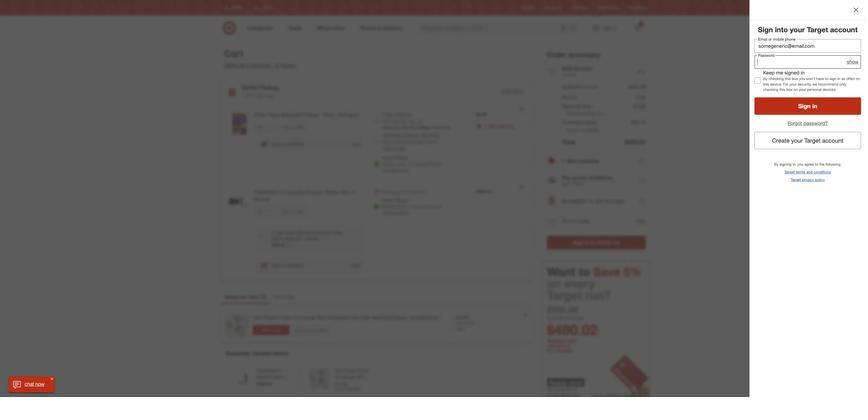 Task type: describe. For each thing, give the bounding box(es) containing it.
privacy
[[802, 178, 814, 182]]

sign for sign into your target account
[[758, 25, 773, 34]]

($450-
[[272, 236, 284, 242]]

0 vertical spatial add button
[[351, 141, 360, 147]]

to right want at bottom right
[[579, 265, 590, 280]]

playstation for playstation 5 console marvel's spider-man 2 bundle
[[254, 189, 279, 195]]

sign for sign in to check out
[[573, 240, 583, 246]]

$15.00 for $10.50 reg $15.00 sale
[[463, 321, 475, 326]]

savings
[[555, 348, 572, 354]]

to left the at the right top
[[815, 162, 818, 167]]

add a substitute for bottommost add button
[[272, 263, 304, 268]]

40ct for 40ct plastic finial christmas tree ornament set - wondershop™
[[334, 369, 343, 374]]

$505.28 for $505.28 current subtotal $480.02
[[547, 305, 578, 316]]

$10.50 for $10.50 reg $15.00 sale
[[334, 382, 347, 387]]

affirm
[[572, 182, 583, 187]]

order down learn
[[382, 155, 393, 161]]

stores
[[636, 5, 647, 10]]

2 vertical spatial you
[[797, 162, 803, 167]]

in right signed
[[801, 69, 805, 76]]

)
[[265, 294, 266, 301]]

pinole inside order pickup 2 items at pinole
[[262, 93, 274, 98]]

message
[[604, 198, 624, 204]]

items inside $555.03 total 2 items
[[565, 72, 576, 77]]

24oz
[[323, 112, 333, 118]]

with inside same day delivery with shipt get it as soon as 6pm today learn more
[[420, 133, 428, 138]]

playstation for playstation 5 digital edition console
[[256, 369, 278, 374]]

apply
[[549, 379, 567, 387]]

as right low
[[588, 175, 594, 181]]

cart
[[274, 328, 281, 333]]

regional
[[562, 103, 581, 109]]

in right sign
[[837, 77, 840, 81]]

store pickup radio for second change store button from the bottom
[[373, 161, 380, 167]]

create your target account
[[772, 137, 844, 144]]

pickup down shipping not available
[[395, 198, 408, 203]]

or
[[572, 387, 577, 393]]

40ct plastic finial christmas tree ornament set - wondershop™ link
[[334, 368, 370, 393]]

your right for
[[789, 82, 797, 87]]

affirm image left the pay
[[548, 177, 556, 183]]

registry
[[521, 5, 535, 10]]

to inside button
[[269, 328, 273, 333]]

pickup down more
[[395, 155, 408, 161]]

allstate
[[305, 236, 319, 242]]

wondershop™ inside 40ct plastic finial christmas tree ornament set pale teal/gold/slate - wondershop™ "link"
[[410, 315, 441, 321]]

finial for 40ct plastic finial christmas tree ornament set pale teal/gold/slate - wondershop™
[[280, 315, 292, 321]]

add inside add to cart button
[[261, 328, 268, 333]]

2 change store button from the top
[[382, 210, 408, 216]]

on right 'often'
[[856, 77, 860, 81]]

order pickup 2 items at pinole
[[242, 84, 279, 98]]

1 vertical spatial pinole
[[429, 162, 441, 167]]

40ct plastic finial christmas tree ornament set pale teal/gold/slate - wondershop™
[[253, 315, 441, 321]]

show button
[[847, 59, 859, 66]]

agree
[[804, 162, 814, 167]]

today
[[426, 139, 437, 145]]

console inside playstation 5 console marvel's spider-man 2 bundle
[[285, 189, 303, 195]]

sign
[[829, 77, 836, 81]]

recently viewed items
[[225, 350, 288, 357]]

raisin
[[254, 112, 268, 118]]

me
[[776, 69, 783, 76]]

weekly ad link
[[545, 5, 562, 10]]

estimated for estimated taxes
[[562, 119, 584, 126]]

for down playstation 5 console marvel's spider-man 2 bundle
[[291, 209, 296, 214]]

2 substitute from the top
[[284, 263, 304, 268]]

2 vertical spatial this
[[779, 87, 785, 92]]

2 horizontal spatial 1
[[562, 158, 564, 164]]

for right saved at the bottom left
[[240, 294, 247, 301]]

5 for console
[[281, 189, 284, 195]]

add a substitute for topmost add button
[[272, 141, 304, 147]]

1 horizontal spatial available
[[498, 123, 514, 129]]

it inside same day delivery with shipt get it as soon as 6pm today learn more
[[390, 139, 393, 145]]

as down "delivery"
[[411, 139, 415, 145]]

we
[[812, 82, 817, 87]]

5 for digital
[[279, 369, 282, 374]]

1 horizontal spatial by
[[774, 162, 779, 167]]

by signing in, you agree to the following:
[[774, 162, 841, 167]]

not
[[562, 198, 570, 204]]

2 inside playstation 5 console marvel's spider-man 2 bundle
[[352, 189, 355, 195]]

2 items
[[275, 62, 296, 69]]

password?
[[804, 120, 828, 126]]

0 vertical spatial checking
[[769, 77, 784, 81]]

sale for $10.50 reg $15.00 sale
[[456, 327, 464, 332]]

shipping
[[395, 112, 411, 117]]

1 horizontal spatial by
[[411, 125, 415, 130]]

get inside same day delivery with shipt get it as soon as 6pm today learn more
[[382, 139, 389, 145]]

2 vertical spatial pinole
[[429, 204, 441, 209]]

signing
[[780, 162, 792, 167]]

reg
[[334, 387, 340, 392]]

saved
[[225, 294, 239, 301]]

save for later for console
[[282, 209, 304, 214]]

$399.99
[[256, 382, 272, 387]]

sign for sign in
[[798, 103, 811, 110]]

shipping
[[382, 189, 399, 195]]

your right into
[[790, 25, 805, 34]]

get inside 2-day shipping get it by sat, nov 18 when you order by 12:00pm tomorrow
[[382, 119, 389, 124]]

gift
[[595, 198, 603, 204]]

1 vertical spatial this
[[763, 82, 769, 87]]

target privacy policy
[[791, 178, 825, 182]]

items inside button
[[317, 328, 326, 333]]

subtotal (2 items)
[[562, 84, 598, 90]]

with
[[562, 182, 570, 187]]

registry link
[[521, 5, 535, 10]]

2 down shipping not available
[[408, 204, 411, 209]]

1 substitute from the top
[[284, 141, 304, 147]]

want
[[547, 265, 575, 280]]

2 down stores
[[640, 22, 642, 26]]

1 horizontal spatial with
[[567, 339, 576, 344]]

on every target run?
[[547, 277, 611, 303]]

order down shipping
[[382, 198, 393, 203]]

and
[[806, 170, 813, 175]]

bag
[[587, 111, 595, 116]]

- inside 40ct plastic finial christmas tree ornament set - wondershop™
[[363, 381, 364, 386]]

1 vertical spatial add button
[[636, 218, 646, 225]]

2 down same day delivery with shipt get it as soon as 6pm today learn more on the top of page
[[408, 162, 411, 167]]

more
[[394, 145, 404, 151]]

$505.28 current subtotal $480.02
[[547, 305, 598, 339]]

save for later button for breakfast
[[279, 122, 307, 132]]

wondershop™ inside 40ct plastic finial christmas tree ornament set - wondershop™
[[334, 387, 361, 393]]

target terms and conditions
[[785, 170, 831, 175]]

day
[[395, 133, 402, 138]]

nov
[[409, 119, 416, 124]]

0 vertical spatial account
[[830, 25, 858, 34]]

every
[[564, 277, 595, 291]]

chat now
[[25, 382, 45, 388]]

weekly
[[545, 5, 557, 10]]

0 vertical spatial a
[[281, 141, 283, 147]]

2 inside order pickup 2 items at pinole
[[242, 93, 244, 98]]

subtotal for subtotal with
[[547, 339, 566, 344]]

tree for pale
[[317, 315, 326, 321]]

redcard link
[[572, 5, 587, 10]]

as up affirm
[[572, 175, 577, 181]]

pickup up regional
[[562, 94, 577, 100]]

order summary
[[547, 50, 600, 59]]

*
[[642, 266, 643, 271]]

1 vertical spatial checking
[[763, 87, 778, 92]]

0 vertical spatial this
[[785, 77, 791, 81]]

estimated taxes
[[562, 119, 597, 126]]

$505.28 for $505.28 subtotal
[[224, 62, 245, 69]]

signed
[[784, 69, 799, 76]]

regional fees
[[562, 103, 592, 109]]

$499.99)
[[284, 236, 301, 242]]

policy
[[815, 178, 825, 182]]

add to cart
[[261, 328, 281, 333]]

2 right "$505.28 subtotal"
[[275, 62, 279, 69]]

later for breakfast
[[297, 125, 304, 130]]

ready for second change store button from the bottom
[[382, 162, 395, 167]]

learn more button
[[382, 145, 404, 151]]

target privacy policy link
[[791, 177, 825, 183]]

you inside 2-day shipping get it by sat, nov 18 when you order by 12:00pm tomorrow
[[393, 125, 399, 130]]

not
[[401, 189, 407, 195]]

5% savings
[[547, 348, 572, 354]]

$15.00 for $10.50 reg $15.00 sale
[[341, 387, 352, 392]]

playstation 5 console marvel's spider-man 2 bundle link
[[254, 189, 364, 203]]

add to cart button
[[253, 326, 289, 336]]

when
[[382, 125, 392, 130]]

2 inside 2 year video games protection plan ($450-$499.99) - allstate
[[272, 230, 274, 235]]

$505.28 for $505.28
[[628, 84, 646, 90]]

conditions
[[814, 170, 831, 175]]

none checkbox inside sign into your target account dialog
[[754, 78, 761, 84]]

0 vertical spatial by
[[394, 119, 399, 124]]

items inside order pickup 2 items at pinole
[[246, 93, 256, 98]]

1 horizontal spatial 1
[[484, 123, 486, 129]]

1 vertical spatial a
[[281, 263, 283, 268]]

2 vertical spatial add button
[[351, 263, 360, 269]]

later for console
[[297, 209, 304, 214]]

1 vertical spatial box
[[786, 87, 793, 92]]

2 horizontal spatial available
[[578, 158, 599, 164]]

pickup inside order pickup 2 items at pinole
[[260, 84, 279, 91]]

1 vertical spatial 1 offer available button
[[547, 151, 646, 171]]

your inside button
[[791, 137, 803, 144]]

only
[[839, 82, 846, 87]]

2 vertical spatial 1
[[262, 294, 265, 301]]

cart
[[224, 48, 243, 59]]

plastic for 40ct plastic finial christmas tree ornament set pale teal/gold/slate - wondershop™
[[264, 315, 279, 321]]

ornament for pale
[[328, 315, 350, 321]]

target inside button
[[804, 137, 821, 144]]

target terms and conditions link
[[785, 170, 831, 175]]

same
[[382, 133, 393, 138]]

soon
[[400, 139, 409, 145]]

1 order pickup ready within 2 hours at pinole change store from the top
[[382, 155, 441, 173]]

6pm
[[416, 139, 425, 145]]

0 horizontal spatial available
[[408, 189, 425, 195]]

plastic for 40ct plastic finial christmas tree ornament set - wondershop™
[[344, 369, 357, 374]]

not eligible for gift message
[[562, 198, 624, 204]]

order inside order pickup 2 items at pinole
[[242, 84, 258, 91]]



Task type: locate. For each thing, give the bounding box(es) containing it.
ready
[[382, 162, 395, 167], [382, 204, 395, 209]]

change down shipping
[[382, 210, 397, 216]]

0 horizontal spatial console
[[256, 381, 272, 386]]

0 vertical spatial wondershop™
[[410, 315, 441, 321]]

1 store from the top
[[399, 168, 408, 173]]

$10.50 reg $15.00 sale
[[334, 382, 360, 392]]

change store button up shipping
[[382, 167, 408, 174]]

playstation up bundle
[[254, 189, 279, 195]]

ornament inside "link"
[[328, 315, 350, 321]]

to inside button
[[590, 240, 595, 246]]

within down shipping not available
[[396, 204, 407, 209]]

2 hours from the top
[[412, 204, 423, 209]]

1 horizontal spatial finial
[[358, 369, 368, 374]]

now for apply
[[569, 379, 583, 387]]

0 horizontal spatial $15.00
[[341, 387, 352, 392]]

order pickup ready within 2 hours at pinole change store down more
[[382, 155, 441, 173]]

0 vertical spatial 5%
[[624, 265, 642, 280]]

day
[[386, 112, 393, 117]]

raisin bran breakfast cereal - 24oz - kellogg's
[[254, 112, 359, 118]]

Service plan checkbox
[[261, 237, 267, 243]]

1 get from the top
[[382, 119, 389, 124]]

pay
[[562, 175, 570, 181]]

get
[[382, 119, 389, 124], [382, 139, 389, 145]]

$480.02
[[547, 322, 598, 339]]

chat now dialog
[[9, 377, 54, 393]]

christmas up shop
[[293, 315, 316, 321]]

pickup down '2 items'
[[260, 84, 279, 91]]

change store button down shipping
[[382, 210, 408, 216]]

estimated for estimated bag fee
[[567, 111, 586, 116]]

1 vertical spatial cart item ready to fulfill group
[[221, 181, 532, 280]]

0 vertical spatial with
[[420, 133, 428, 138]]

subtotal inside $505.28 current subtotal $480.02
[[565, 316, 583, 322]]

redcard
[[572, 5, 587, 10], [550, 344, 570, 350]]

create your target account button
[[754, 132, 861, 149]]

by left sat,
[[394, 119, 399, 124]]

set inside 40ct plastic finial christmas tree ornament set - wondershop™
[[355, 381, 362, 386]]

$505.28 up free
[[628, 84, 646, 90]]

tree inside "link"
[[317, 315, 326, 321]]

0 vertical spatial ready
[[382, 162, 395, 167]]

0 vertical spatial save for later button
[[279, 122, 307, 132]]

save for later button down breakfast
[[279, 122, 307, 132]]

0 horizontal spatial sale
[[353, 387, 360, 392]]

save for later down playstation 5 console marvel's spider-man 2 bundle
[[282, 209, 304, 214]]

1 offer available inside button
[[562, 158, 599, 164]]

1 horizontal spatial offer
[[566, 158, 577, 164]]

plastic up $10.50 reg $15.00 sale
[[344, 369, 357, 374]]

0 vertical spatial cart item ready to fulfill group
[[221, 104, 532, 181]]

christmas inside 40ct plastic finial christmas tree ornament set - wondershop™
[[334, 375, 354, 380]]

None radio
[[373, 118, 380, 124], [373, 140, 380, 146], [373, 189, 380, 195], [373, 118, 380, 124], [373, 140, 380, 146], [373, 189, 380, 195]]

save for later button down playstation 5 console marvel's spider-man 2 bundle
[[279, 207, 307, 217]]

store for second change store button from the bottom
[[399, 168, 408, 173]]

save up run?
[[593, 265, 620, 280]]

sale
[[456, 327, 464, 332], [353, 387, 360, 392]]

0 vertical spatial pinole
[[262, 93, 274, 98]]

playstation inside playstation 5 digital edition console
[[256, 369, 278, 374]]

sign into your target account dialog
[[750, 0, 866, 398]]

0 vertical spatial order pickup ready within 2 hours at pinole change store
[[382, 155, 441, 173]]

- right teal/gold/slate
[[407, 315, 409, 321]]

it inside 2-day shipping get it by sat, nov 18 when you order by 12:00pm tomorrow
[[390, 119, 393, 124]]

1 vertical spatial $505.28
[[628, 84, 646, 90]]

forgot
[[788, 120, 802, 126]]

1 vertical spatial subtotal
[[547, 339, 566, 344]]

ready down shipping
[[382, 204, 395, 209]]

order down "$505.28 subtotal"
[[242, 84, 258, 91]]

1 vertical spatial at
[[424, 162, 428, 167]]

save for later down breakfast
[[282, 125, 304, 130]]

shipt
[[429, 133, 440, 138]]

cart item ready to fulfill group containing raisin bran breakfast cereal - 24oz - kellogg's
[[221, 104, 532, 181]]

offer
[[488, 123, 496, 129], [566, 158, 577, 164]]

ornament
[[328, 315, 350, 321], [334, 381, 354, 386]]

now for chat
[[35, 382, 45, 388]]

0 vertical spatial store
[[399, 168, 408, 173]]

2 save for later from the top
[[282, 209, 304, 214]]

0 horizontal spatial 5%
[[547, 348, 554, 354]]

in,
[[793, 162, 796, 167]]

$505.28 up $480.02
[[547, 305, 578, 316]]

0 horizontal spatial wondershop™
[[334, 387, 361, 393]]

target inside the on every target run?
[[547, 289, 582, 303]]

18
[[418, 119, 422, 124]]

2 store from the top
[[399, 210, 408, 216]]

on down the security,
[[794, 87, 798, 92]]

1 horizontal spatial subtotal
[[565, 316, 583, 322]]

change up shipping
[[382, 168, 397, 173]]

breakfast
[[281, 112, 302, 118]]

favorites link
[[270, 292, 297, 305]]

add a substitute down breakfast
[[272, 141, 304, 147]]

- inside 2 year video games protection plan ($450-$499.99) - allstate
[[302, 236, 304, 242]]

following:
[[826, 162, 841, 167]]

cart item ready to fulfill group
[[221, 104, 532, 181], [221, 181, 532, 280]]

1 vertical spatial change
[[382, 210, 397, 216]]

0 vertical spatial it
[[390, 119, 393, 124]]

offer inside cart item ready to fulfill group
[[488, 123, 496, 129]]

add a substitute down $69.00
[[272, 263, 304, 268]]

get up learn
[[382, 139, 389, 145]]

substitute down breakfast
[[284, 141, 304, 147]]

1 horizontal spatial 40ct
[[334, 369, 343, 374]]

40ct up add to cart
[[253, 315, 263, 321]]

2 inside $555.03 total 2 items
[[562, 72, 564, 77]]

set for -
[[355, 381, 362, 386]]

What can we help you find? suggestions appear below search field
[[417, 21, 572, 35]]

1 within from the top
[[396, 162, 407, 167]]

40ct inside 40ct plastic finial christmas tree ornament set - wondershop™
[[334, 369, 343, 374]]

5
[[281, 189, 284, 195], [279, 369, 282, 374]]

add button
[[351, 141, 360, 147], [636, 218, 646, 225], [351, 263, 360, 269]]

at down shipping not available
[[424, 204, 428, 209]]

fees
[[583, 103, 592, 109]]

apply now button
[[547, 379, 584, 387]]

as inside "keep me signed in by checking this box you won't have to sign in as often on this device. for your security, we recommend only checking this box on your personal devices."
[[841, 77, 845, 81]]

2 vertical spatial save
[[593, 265, 620, 280]]

0 horizontal spatial now
[[35, 382, 45, 388]]

on down estimated taxes
[[580, 127, 585, 133]]

console inside playstation 5 digital edition console
[[256, 381, 272, 386]]

1 vertical spatial console
[[256, 381, 272, 386]]

christmas inside "link"
[[293, 315, 316, 321]]

$555.03
[[562, 65, 579, 72], [625, 139, 646, 146]]

add
[[272, 141, 280, 147], [351, 142, 359, 147], [636, 218, 645, 224], [272, 263, 280, 268], [351, 263, 359, 268], [261, 328, 268, 333]]

save
[[282, 125, 290, 130], [282, 209, 290, 214], [593, 265, 620, 280]]

40ct plastic finial christmas tree ornament set - wondershop™ image
[[309, 368, 330, 390], [309, 368, 330, 390]]

summary
[[568, 50, 600, 59]]

12:00pm
[[416, 125, 431, 130]]

tree up shop similar items
[[317, 315, 326, 321]]

1 vertical spatial $10.50
[[334, 382, 347, 387]]

ready for 1st change store button from the bottom
[[382, 204, 395, 209]]

tree for -
[[355, 375, 363, 380]]

christmas for 40ct plastic finial christmas tree ornament set - wondershop™
[[334, 375, 354, 380]]

playstation 5 console marvel's spider-man 2 bundle
[[254, 189, 355, 203]]

protection
[[312, 230, 332, 235]]

with up savings
[[567, 339, 576, 344]]

in inside sign in to check out button
[[585, 240, 589, 246]]

(2
[[582, 85, 585, 90]]

sale inside "$10.50 reg $15.00 sale"
[[456, 327, 464, 332]]

pale
[[360, 315, 370, 321]]

$10.50 inside $10.50 reg $15.00 sale
[[334, 382, 347, 387]]

tree inside 40ct plastic finial christmas tree ornament set - wondershop™
[[355, 375, 363, 380]]

0 vertical spatial plastic
[[264, 315, 279, 321]]

raisin bran breakfast cereal - 24oz - kellogg's image
[[226, 112, 251, 136]]

games
[[297, 230, 311, 235]]

ornament for -
[[334, 381, 354, 386]]

1 vertical spatial redcard
[[550, 344, 570, 350]]

target circle
[[597, 5, 618, 10]]

out
[[612, 240, 620, 246]]

video
[[285, 230, 296, 235]]

0 horizontal spatial plastic
[[264, 315, 279, 321]]

-
[[319, 112, 321, 118], [335, 112, 337, 118], [302, 236, 304, 242], [407, 315, 409, 321], [363, 381, 364, 386]]

you inside "keep me signed in by checking this box you won't have to sign in as often on this device. for your security, we recommend only checking this box on your personal devices."
[[799, 77, 805, 81]]

sale for $10.50 reg $15.00 sale
[[353, 387, 360, 392]]

40ct inside "link"
[[253, 315, 263, 321]]

0 vertical spatial get
[[382, 119, 389, 124]]

2 change from the top
[[382, 210, 397, 216]]

taxes
[[585, 119, 597, 126]]

1 left 'favorites'
[[262, 294, 265, 301]]

ornament up reg
[[334, 381, 354, 386]]

$555.03 for $555.03
[[625, 139, 646, 146]]

hours for second change store button from the bottom
[[412, 162, 423, 167]]

ad
[[558, 5, 562, 10]]

at for store pickup option associated with 1st change store button from the bottom
[[424, 204, 428, 209]]

sign down promo code on the right of page
[[573, 240, 583, 246]]

40ct plastic finial christmas tree ornament set pale teal/gold/slate - wondershop™ list item
[[220, 310, 532, 342]]

save for console
[[282, 209, 290, 214]]

subtotal with
[[547, 339, 578, 344]]

sale right reg
[[353, 387, 360, 392]]

none text field inside sign into your target account dialog
[[754, 39, 861, 53]]

0 vertical spatial subtotal
[[247, 62, 270, 69]]

bundle
[[254, 196, 270, 203]]

a down breakfast
[[281, 141, 283, 147]]

console left marvel's
[[285, 189, 303, 195]]

set inside "link"
[[351, 315, 359, 321]]

target circle link
[[597, 5, 618, 10]]

now right apply
[[569, 379, 583, 387]]

1 save for later button from the top
[[279, 122, 307, 132]]

subtotal up order pickup 2 items at pinole
[[247, 62, 270, 69]]

playstation 5 digital edition console image
[[231, 368, 252, 390], [231, 368, 252, 390]]

1 it from the top
[[390, 119, 393, 124]]

affirm image left with
[[547, 176, 557, 186]]

2 within from the top
[[396, 204, 407, 209]]

to up recommend
[[825, 77, 828, 81]]

sign in to check out button
[[547, 236, 646, 250]]

later
[[297, 125, 304, 130], [297, 209, 304, 214], [248, 294, 259, 301]]

sign in to check out
[[573, 240, 620, 246]]

sign up forgot password? link
[[798, 103, 811, 110]]

1 horizontal spatial now
[[569, 379, 583, 387]]

1 vertical spatial it
[[390, 139, 393, 145]]

1 vertical spatial 1
[[562, 158, 564, 164]]

1 vertical spatial you
[[393, 125, 399, 130]]

- right 24oz
[[335, 112, 337, 118]]

hours
[[412, 162, 423, 167], [412, 204, 423, 209]]

1 horizontal spatial wondershop™
[[410, 315, 441, 321]]

it up learn more button
[[390, 139, 393, 145]]

2 vertical spatial later
[[248, 294, 259, 301]]

subtotal up 5% savings
[[547, 339, 566, 344]]

0 vertical spatial change
[[382, 168, 397, 173]]

1 vertical spatial sale
[[353, 387, 360, 392]]

store pickup radio for 1st change store button from the bottom
[[373, 204, 380, 210]]

a inside apply now for a credit or
[[554, 387, 557, 393]]

1 change from the top
[[382, 168, 397, 173]]

40ct plastic finial christmas tree ornament set pale teal/gold/slate - wondershop&#8482; image
[[224, 314, 249, 338]]

ornament inside 40ct plastic finial christmas tree ornament set - wondershop™
[[334, 381, 354, 386]]

$10.50 inside "$10.50 reg $15.00 sale"
[[456, 315, 469, 320]]

1 vertical spatial $555.03
[[625, 139, 646, 146]]

None password field
[[754, 55, 861, 69]]

hours for 1st change store button from the bottom
[[412, 204, 423, 209]]

save for later button for console
[[279, 207, 307, 217]]

checking down device.
[[763, 87, 778, 92]]

5%
[[624, 265, 642, 280], [547, 348, 554, 354]]

1 vertical spatial 5%
[[547, 348, 554, 354]]

run?
[[585, 289, 611, 303]]

sale inside $10.50 reg $15.00 sale
[[353, 387, 360, 392]]

get up when at the left of page
[[382, 119, 389, 124]]

year
[[275, 230, 284, 235]]

terms
[[796, 170, 805, 175]]

2 ready from the top
[[382, 204, 395, 209]]

by inside "keep me signed in by checking this box you won't have to sign in as often on this device. for your security, we recommend only checking this box on your personal devices."
[[763, 77, 768, 81]]

in left check
[[585, 240, 589, 246]]

playstation up digital
[[256, 369, 278, 374]]

to inside "keep me signed in by checking this box you won't have to sign in as often on this device. for your security, we recommend only checking this box on your personal devices."
[[825, 77, 828, 81]]

2 order pickup ready within 2 hours at pinole change store from the top
[[382, 198, 441, 216]]

forgot password?
[[788, 120, 828, 126]]

kellogg's
[[338, 112, 359, 118]]

5 inside playstation 5 digital edition console
[[279, 369, 282, 374]]

1 horizontal spatial redcard
[[572, 5, 587, 10]]

for left gift
[[588, 198, 594, 204]]

this down for
[[779, 87, 785, 92]]

- down "games" at the bottom of page
[[302, 236, 304, 242]]

2 vertical spatial available
[[408, 189, 425, 195]]

1 vertical spatial account
[[822, 137, 844, 144]]

1 vertical spatial 40ct
[[334, 369, 343, 374]]

ornament left pale
[[328, 315, 350, 321]]

affirm image
[[547, 176, 557, 186], [548, 177, 556, 183]]

1 save for later from the top
[[282, 125, 304, 130]]

1 add a substitute from the top
[[272, 141, 304, 147]]

finial inside "link"
[[280, 315, 292, 321]]

$15.00 inside "$10.50 reg $15.00 sale"
[[463, 321, 475, 326]]

account inside button
[[822, 137, 844, 144]]

this
[[785, 77, 791, 81], [763, 82, 769, 87], [779, 87, 785, 92]]

as down day
[[394, 139, 398, 145]]

eligible
[[571, 198, 587, 204]]

2 add a substitute from the top
[[272, 263, 304, 268]]

circle
[[608, 5, 618, 10]]

devices.
[[823, 87, 836, 92]]

your down the security,
[[799, 87, 806, 92]]

shop similar items button
[[293, 326, 329, 336]]

shop similar items
[[296, 328, 326, 333]]

man
[[341, 189, 351, 195]]

0 vertical spatial tree
[[317, 315, 326, 321]]

subtotal left (2 at the top right of the page
[[562, 84, 580, 90]]

set for pale
[[351, 315, 359, 321]]

sign in button
[[754, 97, 861, 115]]

hours down shipping not available
[[412, 204, 423, 209]]

1 horizontal spatial 5%
[[624, 265, 642, 280]]

0 vertical spatial at
[[257, 93, 261, 98]]

1 horizontal spatial 1 offer available button
[[547, 151, 646, 171]]

2 year video games protection plan ($450-$499.99) - allstate
[[272, 230, 342, 242]]

estimated up based
[[562, 119, 584, 126]]

chat now button
[[9, 377, 54, 393]]

at inside order pickup 2 items at pinole
[[257, 93, 261, 98]]

1
[[484, 123, 486, 129], [562, 158, 564, 164], [262, 294, 265, 301]]

0 vertical spatial you
[[799, 77, 805, 81]]

substitute down $69.00
[[284, 263, 304, 268]]

within for 1st change store button from the bottom
[[396, 204, 407, 209]]

2 vertical spatial a
[[554, 387, 557, 393]]

now right chat
[[35, 382, 45, 388]]

this up for
[[785, 77, 791, 81]]

$1.00
[[633, 103, 646, 109]]

within down more
[[396, 162, 407, 167]]

order up $555.03 total 2 items
[[547, 50, 566, 59]]

subtotal for subtotal (2 items)
[[562, 84, 580, 90]]

2 get from the top
[[382, 139, 389, 145]]

$505.28
[[224, 62, 245, 69], [628, 84, 646, 90], [547, 305, 578, 316]]

2 cart item ready to fulfill group from the top
[[221, 181, 532, 280]]

2 vertical spatial sign
[[573, 240, 583, 246]]

finial inside 40ct plastic finial christmas tree ornament set - wondershop™
[[358, 369, 368, 374]]

$555.03 down order summary
[[562, 65, 579, 72]]

2 store pickup radio from the top
[[373, 204, 380, 210]]

$555.03 for $555.03 total 2 items
[[562, 65, 579, 72]]

finial up $10.50 reg $15.00 sale
[[358, 369, 368, 374]]

subtotal
[[247, 62, 270, 69], [565, 316, 583, 322]]

1 vertical spatial subtotal
[[565, 316, 583, 322]]

1 vertical spatial tree
[[355, 375, 363, 380]]

0 vertical spatial by
[[763, 77, 768, 81]]

1 vertical spatial sign
[[798, 103, 811, 110]]

save for later for breakfast
[[282, 125, 304, 130]]

1 vertical spatial add a substitute
[[272, 263, 304, 268]]

chat
[[25, 382, 34, 388]]

same day delivery with shipt get it as soon as 6pm today learn more
[[382, 133, 440, 151]]

0 vertical spatial sign
[[758, 25, 773, 34]]

0 horizontal spatial with
[[420, 133, 428, 138]]

change for 1st change store button from the bottom
[[382, 210, 397, 216]]

redcard down $480.02
[[550, 344, 570, 350]]

0 vertical spatial later
[[297, 125, 304, 130]]

tomorrow
[[432, 125, 449, 130]]

1 vertical spatial $15.00
[[341, 387, 352, 392]]

now inside "button"
[[35, 382, 45, 388]]

1 cart item ready to fulfill group from the top
[[221, 104, 532, 181]]

find
[[628, 5, 635, 10]]

sign in
[[798, 103, 817, 110]]

$10.50 for $10.50 reg $15.00 sale
[[456, 315, 469, 320]]

0 vertical spatial add a substitute
[[272, 141, 304, 147]]

total
[[581, 65, 591, 72]]

to left check
[[590, 240, 595, 246]]

set
[[351, 315, 359, 321], [355, 381, 362, 386]]

40ct
[[253, 315, 263, 321], [334, 369, 343, 374]]

0 vertical spatial estimated
[[567, 111, 586, 116]]

2 right man
[[352, 189, 355, 195]]

checking up device.
[[769, 77, 784, 81]]

change for second change store button from the bottom
[[382, 168, 397, 173]]

2 save for later button from the top
[[279, 207, 307, 217]]

sale down reg
[[456, 327, 464, 332]]

promo
[[562, 218, 576, 225]]

finial for 40ct plastic finial christmas tree ornament set - wondershop™
[[358, 369, 368, 374]]

cart item ready to fulfill group containing playstation 5 console marvel's spider-man 2 bundle
[[221, 181, 532, 280]]

redcard right ad
[[572, 5, 587, 10]]

search
[[568, 25, 583, 32]]

in down personal
[[812, 103, 817, 110]]

1 offer available up low
[[562, 158, 599, 164]]

store up shipping not available
[[399, 168, 408, 173]]

2 vertical spatial at
[[424, 204, 428, 209]]

raisin bran breakfast cereal - 24oz - kellogg's link
[[254, 112, 364, 119]]

1 vertical spatial save
[[282, 209, 290, 214]]

within for second change store button from the bottom
[[396, 162, 407, 167]]

search button
[[568, 21, 583, 36]]

you up the security,
[[799, 77, 805, 81]]

0 horizontal spatial sign
[[573, 240, 583, 246]]

christmas up $10.50 reg $15.00 sale
[[334, 375, 354, 380]]

save up video
[[282, 209, 290, 214]]

$505.28 inside $505.28 current subtotal $480.02
[[547, 305, 578, 316]]

1 hours from the top
[[412, 162, 423, 167]]

sign into your target account
[[758, 25, 858, 34]]

- left 24oz
[[319, 112, 321, 118]]

box
[[792, 77, 798, 81], [786, 87, 793, 92]]

store for 1st change store button from the bottom
[[399, 210, 408, 216]]

40ct for 40ct plastic finial christmas tree ornament set pale teal/gold/slate - wondershop™
[[253, 315, 263, 321]]

1 ready from the top
[[382, 162, 395, 167]]

for
[[783, 82, 788, 87]]

plastic inside "link"
[[264, 315, 279, 321]]

- inside "link"
[[407, 315, 409, 321]]

1 offer available inside cart item ready to fulfill group
[[484, 123, 514, 129]]

based on 94564
[[567, 127, 599, 133]]

box down for
[[786, 87, 793, 92]]

$10.50 reg $15.00 sale
[[456, 315, 475, 332]]

1 horizontal spatial tree
[[355, 375, 363, 380]]

1 vertical spatial wondershop™
[[334, 387, 361, 393]]

5 inside playstation 5 console marvel's spider-man 2 bundle
[[281, 189, 284, 195]]

0 vertical spatial box
[[792, 77, 798, 81]]

save for breakfast
[[282, 125, 290, 130]]

1 vertical spatial available
[[578, 158, 599, 164]]

0 horizontal spatial finial
[[280, 315, 292, 321]]

$555.03 inside $555.03 total 2 items
[[562, 65, 579, 72]]

sign inside button
[[798, 103, 811, 110]]

1 vertical spatial change store button
[[382, 210, 408, 216]]

none password field inside sign into your target account dialog
[[754, 55, 861, 69]]

won't
[[806, 77, 815, 81]]

1 horizontal spatial console
[[285, 189, 303, 195]]

2 left year
[[272, 230, 274, 235]]

christmas for 40ct plastic finial christmas tree ornament set pale teal/gold/slate - wondershop™
[[293, 315, 316, 321]]

- right $10.50 reg $15.00 sale
[[363, 381, 364, 386]]

in inside the sign in button
[[812, 103, 817, 110]]

edition
[[270, 375, 283, 380]]

it
[[390, 119, 393, 124], [390, 139, 393, 145]]

you right in,
[[797, 162, 803, 167]]

✕ button
[[50, 377, 54, 382]]

None checkbox
[[754, 78, 761, 84]]

1 store pickup radio from the top
[[373, 161, 380, 167]]

later left ( at left
[[248, 294, 259, 301]]

0 horizontal spatial 1 offer available button
[[484, 123, 514, 129]]

for inside apply now for a credit or
[[547, 387, 553, 393]]

Store pickup radio
[[373, 161, 380, 167], [373, 204, 380, 210]]

1 horizontal spatial 1 offer available
[[562, 158, 599, 164]]

1 vertical spatial order pickup ready within 2 hours at pinole change store
[[382, 198, 441, 216]]

at for store pickup option for second change store button from the bottom
[[424, 162, 428, 167]]

code
[[578, 218, 589, 225]]

1 vertical spatial 5
[[279, 369, 282, 374]]

for down breakfast
[[291, 125, 296, 130]]

2
[[640, 22, 642, 26], [275, 62, 279, 69], [562, 72, 564, 77], [242, 93, 244, 98], [408, 162, 411, 167], [352, 189, 355, 195], [408, 204, 411, 209], [272, 230, 274, 235]]

2 horizontal spatial sign
[[798, 103, 811, 110]]

sign inside sign in to check out button
[[573, 240, 583, 246]]

plastic inside 40ct plastic finial christmas tree ornament set - wondershop™
[[344, 369, 357, 374]]

0 vertical spatial set
[[351, 315, 359, 321]]

now inside apply now for a credit or
[[569, 379, 583, 387]]

2 it from the top
[[390, 139, 393, 145]]

0 vertical spatial 5
[[281, 189, 284, 195]]

on inside the on every target run?
[[547, 277, 561, 291]]

0 vertical spatial 40ct
[[253, 315, 263, 321]]

playstation inside playstation 5 console marvel's spider-man 2 bundle
[[254, 189, 279, 195]]

save down breakfast
[[282, 125, 290, 130]]

to left cart
[[269, 328, 273, 333]]

0 horizontal spatial by
[[763, 77, 768, 81]]

on left every
[[547, 277, 561, 291]]

None text field
[[754, 39, 861, 53]]

at down 6pm at left
[[424, 162, 428, 167]]

1 change store button from the top
[[382, 167, 408, 174]]

1 horizontal spatial christmas
[[334, 375, 354, 380]]

playstation 5 console marvel&#39;s spider-man 2 bundle image
[[226, 189, 251, 214]]

0 horizontal spatial $505.28
[[224, 62, 245, 69]]

$15.00 inside $10.50 reg $15.00 sale
[[341, 387, 352, 392]]

save for later button
[[279, 122, 307, 132], [279, 207, 307, 217]]

1 vertical spatial christmas
[[334, 375, 354, 380]]



Task type: vqa. For each thing, say whether or not it's contained in the screenshot.
'hours'
yes



